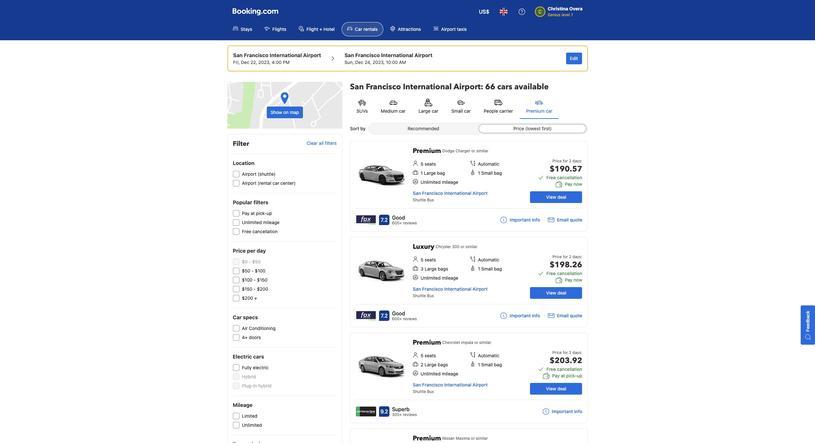 Task type: describe. For each thing, give the bounding box(es) containing it.
seats for $198.26
[[425, 257, 436, 263]]

international inside san francisco international airport sun, dec 24, 2023, 10:00 am
[[381, 52, 413, 58]]

22,
[[251, 60, 257, 65]]

days: for $198.26
[[572, 255, 582, 260]]

pick-up date element
[[233, 59, 321, 66]]

pay for $190.57
[[565, 182, 572, 187]]

first)
[[542, 126, 552, 131]]

san down 1 large bag
[[413, 191, 421, 196]]

by
[[360, 126, 366, 131]]

10:00
[[386, 60, 398, 65]]

genius
[[548, 12, 560, 17]]

5 for $190.57
[[421, 161, 423, 167]]

2 vertical spatial info
[[574, 409, 582, 415]]

electric
[[253, 365, 269, 371]]

large car button
[[412, 95, 445, 118]]

airport taxis link
[[428, 22, 472, 36]]

location
[[233, 160, 254, 166]]

reviews for $198.26
[[403, 317, 417, 322]]

conditioning
[[249, 326, 276, 332]]

international down 3 large bags
[[444, 287, 471, 292]]

air conditioning
[[242, 326, 276, 332]]

day
[[257, 248, 266, 254]]

0 horizontal spatial up
[[267, 211, 272, 216]]

now for $198.26
[[574, 278, 582, 283]]

similar for $198.26
[[465, 245, 477, 250]]

0 vertical spatial $50
[[252, 259, 261, 265]]

3 large bags
[[421, 266, 448, 272]]

5 seats for $203.92
[[421, 353, 436, 359]]

attractions link
[[385, 22, 426, 36]]

pay for $203.92
[[552, 374, 560, 379]]

good 600+ reviews for $190.57
[[392, 215, 417, 226]]

show on map
[[271, 110, 299, 115]]

important info for $190.57
[[510, 217, 540, 223]]

2 for $203.92
[[569, 351, 571, 356]]

pm
[[283, 60, 290, 65]]

customer rating 7.2 good element for $190.57
[[392, 214, 417, 222]]

shuttle for $190.57
[[413, 198, 426, 203]]

1 san francisco international airport group from the left
[[233, 51, 321, 66]]

pay for $198.26
[[565, 278, 572, 283]]

0 horizontal spatial $100
[[242, 278, 252, 283]]

on
[[283, 110, 289, 115]]

francisco down 2 large bags
[[422, 383, 443, 388]]

view deal button for $190.57
[[530, 192, 582, 203]]

electric cars
[[233, 354, 264, 360]]

- for $50
[[252, 268, 254, 274]]

unlimited for $190.57
[[421, 180, 441, 185]]

$150 - $200
[[242, 287, 268, 292]]

$203.92
[[550, 356, 582, 367]]

7.2 for $198.26
[[381, 313, 388, 319]]

free cancellation up day
[[242, 229, 278, 235]]

premium chevrolet impala or similar
[[413, 339, 491, 347]]

in
[[253, 384, 257, 389]]

email for $198.26
[[557, 313, 569, 319]]

1 vertical spatial $50
[[242, 268, 250, 274]]

us$ button
[[475, 4, 493, 20]]

unlimited mileage for $203.92
[[421, 372, 458, 377]]

feedback
[[805, 311, 810, 332]]

maxima
[[456, 437, 470, 441]]

bus for $203.92
[[427, 390, 434, 395]]

san francisco international airport button for $203.92
[[413, 383, 488, 388]]

bus for $190.57
[[427, 198, 434, 203]]

san francisco international airport shuttle bus for $190.57
[[413, 191, 488, 203]]

5 seats for $190.57
[[421, 161, 436, 167]]

unlimited down limited
[[242, 423, 262, 428]]

for for $190.57
[[563, 159, 568, 164]]

small car button
[[445, 95, 477, 118]]

2 vertical spatial important info button
[[543, 409, 582, 415]]

international down 2 large bags
[[444, 383, 471, 388]]

small car
[[451, 108, 471, 114]]

mileage down the popular filters
[[263, 220, 279, 225]]

sort
[[350, 126, 359, 131]]

9.2 element
[[379, 407, 389, 417]]

sort by
[[350, 126, 366, 131]]

overa
[[569, 6, 583, 11]]

0 horizontal spatial filters
[[253, 200, 268, 206]]

supplied by fox image for $190.57
[[356, 215, 376, 225]]

(shuttle)
[[258, 171, 275, 177]]

premium for premium car
[[526, 108, 545, 114]]

airport inside 'link'
[[441, 26, 456, 32]]

small for $203.92
[[481, 362, 493, 368]]

airport:
[[454, 82, 483, 92]]

suvs button
[[350, 95, 374, 118]]

automatic for $203.92
[[478, 353, 499, 359]]

bag for $198.26
[[494, 266, 502, 272]]

per
[[247, 248, 255, 254]]

- for $150
[[254, 287, 256, 292]]

unlimited mileage down the popular filters
[[242, 220, 279, 225]]

skip to main content element
[[0, 0, 815, 40]]

rentals
[[363, 26, 378, 32]]

or inside the premium nissan maxima or similar
[[471, 437, 475, 441]]

info for $190.57
[[532, 217, 540, 223]]

similar inside the premium nissan maxima or similar
[[476, 437, 488, 441]]

$0 - $50
[[242, 259, 261, 265]]

0 horizontal spatial $200
[[242, 296, 253, 301]]

$190.57
[[550, 164, 582, 175]]

quote for $198.26
[[570, 313, 582, 319]]

4:00
[[272, 60, 282, 65]]

view deal button for $203.92
[[530, 384, 582, 395]]

0 horizontal spatial pick-
[[256, 211, 267, 216]]

info for $198.26
[[532, 313, 540, 319]]

+ for flight
[[319, 26, 322, 32]]

7.2 element for $190.57
[[379, 215, 389, 225]]

days: for $203.92
[[572, 351, 582, 356]]

2 vertical spatial important
[[552, 409, 573, 415]]

large car
[[419, 108, 438, 114]]

price (lowest first)
[[513, 126, 552, 131]]

unlimited mileage for $190.57
[[421, 180, 458, 185]]

1 small bag for $190.57
[[478, 170, 502, 176]]

supplied by fox image for $198.26
[[356, 311, 376, 321]]

seats for $203.92
[[425, 353, 436, 359]]

international down 1 large bag
[[444, 191, 471, 196]]

doors
[[249, 335, 261, 341]]

popular
[[233, 200, 252, 206]]

price for $203.92
[[552, 351, 562, 356]]

san francisco international airport button for $190.57
[[413, 191, 488, 196]]

important info button for $198.26
[[501, 313, 540, 319]]

san inside san francisco international airport sun, dec 24, 2023, 10:00 am
[[344, 52, 354, 58]]

shuttle for $198.26
[[413, 294, 426, 299]]

0 vertical spatial cars
[[497, 82, 512, 92]]

300
[[452, 245, 459, 250]]

superb
[[392, 407, 410, 413]]

$0
[[242, 259, 248, 265]]

san inside san francisco international airport fri, dec 22, 2023, 4:00 pm
[[233, 52, 243, 58]]

bus for $198.26
[[427, 294, 434, 299]]

customer rating 9.2 superb element
[[392, 406, 417, 414]]

flight + hotel
[[306, 26, 335, 32]]

1 horizontal spatial $200
[[257, 287, 268, 292]]

price for 2 days: $190.57
[[550, 159, 582, 175]]

bags for $198.26
[[438, 266, 448, 272]]

attractions
[[398, 26, 421, 32]]

premium car
[[526, 108, 552, 114]]

for for $198.26
[[563, 255, 568, 260]]

9.2
[[380, 409, 388, 415]]

fri,
[[233, 60, 240, 65]]

large for $190.57
[[424, 170, 436, 176]]

level
[[562, 12, 570, 17]]

customer rating 7.2 good element for $198.26
[[392, 310, 417, 318]]

people carrier button
[[477, 95, 520, 118]]

good for $190.57
[[392, 215, 405, 221]]

email quote button for $190.57
[[548, 217, 582, 224]]

people carrier
[[484, 108, 513, 114]]

bag for $203.92
[[494, 362, 502, 368]]

sun,
[[344, 60, 354, 65]]

car rentals
[[355, 26, 378, 32]]

view deal for $190.57
[[546, 195, 566, 200]]

important info button for $190.57
[[501, 217, 540, 224]]

email quote for $198.26
[[557, 313, 582, 319]]

price inside sort by element
[[513, 126, 524, 131]]

christina
[[548, 6, 568, 11]]

pay now for $190.57
[[565, 182, 582, 187]]

product card group containing $203.92
[[350, 333, 588, 424]]

san down 3
[[413, 287, 421, 292]]

2 large bags
[[421, 362, 448, 368]]

unlimited down the popular filters
[[242, 220, 262, 225]]

hotel
[[323, 26, 335, 32]]

francisco inside san francisco international airport fri, dec 22, 2023, 4:00 pm
[[244, 52, 268, 58]]

1 for $198.26
[[478, 266, 480, 272]]

recommended
[[408, 126, 439, 131]]

0 vertical spatial pay at pick-up
[[242, 211, 272, 216]]

(rental
[[258, 181, 271, 186]]

price per day
[[233, 248, 266, 254]]

feedback button
[[801, 306, 815, 345]]

flights
[[272, 26, 286, 32]]

price left per
[[233, 248, 246, 254]]

product card group containing $198.26
[[350, 237, 588, 328]]

hybrid
[[258, 384, 271, 389]]

center)
[[280, 181, 296, 186]]

4+
[[242, 335, 248, 341]]

or for $203.92
[[474, 341, 478, 346]]

0 vertical spatial $100
[[255, 268, 265, 274]]

superb 300+ reviews
[[392, 407, 417, 418]]

show
[[271, 110, 282, 115]]

for for $203.92
[[563, 351, 568, 356]]

drop-off date element
[[344, 59, 432, 66]]

francisco down 3 large bags
[[422, 287, 443, 292]]

people
[[484, 108, 498, 114]]

view for $203.92
[[546, 387, 556, 392]]

$198.26
[[550, 260, 582, 271]]

pay down popular
[[242, 211, 249, 216]]

1 inside christina overa genius level 1
[[571, 12, 573, 17]]

unlimited mileage for $198.26
[[421, 276, 458, 281]]

san up suvs button
[[350, 82, 364, 92]]

francisco down 1 large bag
[[422, 191, 443, 196]]



Task type: vqa. For each thing, say whether or not it's contained in the screenshot.


Task type: locate. For each thing, give the bounding box(es) containing it.
days: inside price for 2 days: $190.57
[[572, 159, 582, 164]]

deal down $190.57
[[557, 195, 566, 200]]

1 5 seats from the top
[[421, 161, 436, 167]]

1 product card group from the top
[[350, 141, 588, 232]]

san francisco international airport group
[[233, 51, 321, 66], [344, 51, 432, 66]]

1 vertical spatial pay now
[[565, 278, 582, 283]]

deal for $203.92
[[557, 387, 566, 392]]

san francisco international airport: 66 cars available
[[350, 82, 549, 92]]

san francisco international airport button down 1 large bag
[[413, 191, 488, 196]]

san francisco international airport button down 3 large bags
[[413, 287, 488, 292]]

clear
[[307, 141, 318, 146]]

charger
[[456, 149, 470, 154]]

2 vertical spatial view
[[546, 387, 556, 392]]

bags for $203.92
[[438, 362, 448, 368]]

car right medium
[[399, 108, 406, 114]]

2 automatic from the top
[[478, 257, 499, 263]]

2 bus from the top
[[427, 294, 434, 299]]

(lowest
[[525, 126, 540, 131]]

price for $190.57
[[552, 159, 562, 164]]

car inside small car button
[[464, 108, 471, 114]]

2 good from the top
[[392, 311, 405, 317]]

car rentals link
[[341, 22, 383, 36]]

view deal for $203.92
[[546, 387, 566, 392]]

3 view from the top
[[546, 387, 556, 392]]

similar inside 'premium dodge charger or similar'
[[476, 149, 488, 154]]

1 vertical spatial bags
[[438, 362, 448, 368]]

0 vertical spatial $200
[[257, 287, 268, 292]]

2 vertical spatial 1 small bag
[[478, 362, 502, 368]]

bag
[[437, 170, 445, 176], [494, 170, 502, 176], [494, 266, 502, 272], [494, 362, 502, 368]]

1 supplied by fox image from the top
[[356, 215, 376, 225]]

car inside medium car button
[[399, 108, 406, 114]]

san francisco international airport shuttle bus for $203.92
[[413, 383, 488, 395]]

0 vertical spatial san francisco international airport shuttle bus
[[413, 191, 488, 203]]

$100
[[255, 268, 265, 274], [242, 278, 252, 283]]

free down $198.26
[[546, 271, 556, 277]]

days: inside price for 2 days: $198.26
[[572, 255, 582, 260]]

2 vertical spatial 5 seats
[[421, 353, 436, 359]]

for inside price for 2 days: $190.57
[[563, 159, 568, 164]]

automatic for $190.57
[[478, 161, 499, 167]]

1 vertical spatial seats
[[425, 257, 436, 263]]

car inside premium car button
[[546, 108, 552, 114]]

quote
[[570, 217, 582, 223], [570, 313, 582, 319]]

2 days: from the top
[[572, 255, 582, 260]]

2 5 seats from the top
[[421, 257, 436, 263]]

pick- down $203.92
[[566, 374, 577, 379]]

1 customer rating 7.2 good element from the top
[[392, 214, 417, 222]]

1 vertical spatial shuttle
[[413, 294, 426, 299]]

1 vertical spatial 5
[[421, 257, 423, 263]]

1 horizontal spatial dec
[[355, 60, 363, 65]]

free cancellation for $198.26
[[546, 271, 582, 277]]

days: up $203.92
[[572, 351, 582, 356]]

pay now down $198.26
[[565, 278, 582, 283]]

1 reviews from the top
[[403, 221, 417, 226]]

similar for $190.57
[[476, 149, 488, 154]]

0 vertical spatial pick-
[[256, 211, 267, 216]]

reviews for $190.57
[[403, 221, 417, 226]]

francisco up 22,
[[244, 52, 268, 58]]

24,
[[365, 60, 371, 65]]

- down $0 - $50 at bottom left
[[252, 268, 254, 274]]

mileage
[[442, 180, 458, 185], [263, 220, 279, 225], [442, 276, 458, 281], [442, 372, 458, 377]]

1 horizontal spatial cars
[[497, 82, 512, 92]]

2 bags from the top
[[438, 362, 448, 368]]

premium inside button
[[526, 108, 545, 114]]

0 vertical spatial 1 small bag
[[478, 170, 502, 176]]

large for $198.26
[[425, 266, 437, 272]]

free cancellation
[[546, 175, 582, 181], [242, 229, 278, 235], [546, 271, 582, 277], [546, 367, 582, 373]]

1 bags from the top
[[438, 266, 448, 272]]

3 automatic from the top
[[478, 353, 499, 359]]

1 horizontal spatial pay at pick-up
[[552, 374, 582, 379]]

premium for premium dodge charger or similar
[[413, 147, 441, 156]]

2 for $198.26
[[569, 255, 571, 260]]

2 for from the top
[[563, 255, 568, 260]]

customer rating 7.2 good element
[[392, 214, 417, 222], [392, 310, 417, 318]]

600+ for $198.26
[[392, 317, 402, 322]]

price for $198.26
[[552, 255, 562, 260]]

3
[[421, 266, 423, 272]]

2 pay now from the top
[[565, 278, 582, 283]]

2 vertical spatial view deal button
[[530, 384, 582, 395]]

small for $190.57
[[481, 170, 493, 176]]

2 vertical spatial important info
[[552, 409, 582, 415]]

1 email quote button from the top
[[548, 217, 582, 224]]

1 vertical spatial $100
[[242, 278, 252, 283]]

0 horizontal spatial pay at pick-up
[[242, 211, 272, 216]]

2 view from the top
[[546, 291, 556, 296]]

1 good from the top
[[392, 215, 405, 221]]

airport inside san francisco international airport fri, dec 22, 2023, 4:00 pm
[[303, 52, 321, 58]]

1 view from the top
[[546, 195, 556, 200]]

car up sort by element
[[464, 108, 471, 114]]

free cancellation for $190.57
[[546, 175, 582, 181]]

free
[[546, 175, 556, 181], [242, 229, 251, 235], [546, 271, 556, 277], [546, 367, 556, 373]]

1 small bag for $203.92
[[478, 362, 502, 368]]

car up first)
[[546, 108, 552, 114]]

1 vertical spatial good 600+ reviews
[[392, 311, 417, 322]]

or right charger
[[471, 149, 475, 154]]

0 vertical spatial quote
[[570, 217, 582, 223]]

premium left 'nissan'
[[413, 435, 441, 443]]

2 7.2 from the top
[[381, 313, 388, 319]]

1 dec from the left
[[241, 60, 249, 65]]

- for $100
[[254, 278, 256, 283]]

0 vertical spatial for
[[563, 159, 568, 164]]

1 horizontal spatial 2023,
[[373, 60, 385, 65]]

price
[[513, 126, 524, 131], [552, 159, 562, 164], [233, 248, 246, 254], [552, 255, 562, 260], [552, 351, 562, 356]]

0 vertical spatial good
[[392, 215, 405, 221]]

cars
[[497, 82, 512, 92], [253, 354, 264, 360]]

pay
[[565, 182, 572, 187], [242, 211, 249, 216], [565, 278, 572, 283], [552, 374, 560, 379]]

international up pm
[[270, 52, 302, 58]]

1 7.2 from the top
[[381, 217, 388, 223]]

car specs
[[233, 315, 258, 321]]

email for $190.57
[[557, 217, 569, 223]]

1 seats from the top
[[425, 161, 436, 167]]

pick- down the popular filters
[[256, 211, 267, 216]]

all
[[319, 141, 324, 146]]

2 vertical spatial deal
[[557, 387, 566, 392]]

1 vertical spatial pay at pick-up
[[552, 374, 582, 379]]

deal down $198.26
[[557, 291, 566, 296]]

deal for $198.26
[[557, 291, 566, 296]]

0 vertical spatial good 600+ reviews
[[392, 215, 417, 226]]

3 for from the top
[[563, 351, 568, 356]]

view deal button
[[530, 192, 582, 203], [530, 288, 582, 299], [530, 384, 582, 395]]

view deal down $203.92
[[546, 387, 566, 392]]

premium up 2 large bags
[[413, 339, 441, 347]]

0 vertical spatial 7.2
[[381, 217, 388, 223]]

car for premium car
[[546, 108, 552, 114]]

0 vertical spatial deal
[[557, 195, 566, 200]]

1 1 small bag from the top
[[478, 170, 502, 176]]

premium car button
[[520, 95, 559, 119]]

or right the '300'
[[461, 245, 464, 250]]

similar right maxima
[[476, 437, 488, 441]]

1 view deal from the top
[[546, 195, 566, 200]]

3 days: from the top
[[572, 351, 582, 356]]

international up 10:00
[[381, 52, 413, 58]]

1
[[571, 12, 573, 17], [421, 170, 423, 176], [478, 170, 480, 176], [478, 266, 480, 272], [478, 362, 480, 368]]

now
[[574, 182, 582, 187], [574, 278, 582, 283]]

bus
[[427, 198, 434, 203], [427, 294, 434, 299], [427, 390, 434, 395]]

1 for from the top
[[563, 159, 568, 164]]

chrysler
[[436, 245, 451, 250]]

$50
[[252, 259, 261, 265], [242, 268, 250, 274]]

cancellation down $198.26
[[557, 271, 582, 277]]

price inside price for 2 days: $203.92
[[552, 351, 562, 356]]

available
[[514, 82, 549, 92]]

free down $190.57
[[546, 175, 556, 181]]

san up fri,
[[233, 52, 243, 58]]

1 vertical spatial view deal button
[[530, 288, 582, 299]]

1 vertical spatial up
[[577, 374, 582, 379]]

1 vertical spatial good
[[392, 311, 405, 317]]

2 vertical spatial bus
[[427, 390, 434, 395]]

seats for $190.57
[[425, 161, 436, 167]]

francisco inside san francisco international airport sun, dec 24, 2023, 10:00 am
[[355, 52, 380, 58]]

car for medium car
[[399, 108, 406, 114]]

1 vertical spatial for
[[563, 255, 568, 260]]

2 seats from the top
[[425, 257, 436, 263]]

flight
[[306, 26, 318, 32]]

2023, right 24, at the top left of page
[[373, 60, 385, 65]]

deal down $203.92
[[557, 387, 566, 392]]

pick-
[[256, 211, 267, 216], [566, 374, 577, 379]]

email quote button
[[548, 217, 582, 224], [548, 313, 582, 319]]

2023, inside san francisco international airport fri, dec 22, 2023, 4:00 pm
[[258, 60, 271, 65]]

reviews for $203.92
[[403, 413, 417, 418]]

for inside price for 2 days: $203.92
[[563, 351, 568, 356]]

mileage for $203.92
[[442, 372, 458, 377]]

1 vertical spatial important
[[510, 313, 531, 319]]

3 5 seats from the top
[[421, 353, 436, 359]]

stays
[[241, 26, 252, 32]]

1 vertical spatial customer rating 7.2 good element
[[392, 310, 417, 318]]

3 deal from the top
[[557, 387, 566, 392]]

fully
[[242, 365, 252, 371]]

large down 'premium dodge charger or similar'
[[424, 170, 436, 176]]

similar
[[476, 149, 488, 154], [465, 245, 477, 250], [479, 341, 491, 346], [476, 437, 488, 441]]

at down the popular filters
[[251, 211, 255, 216]]

or right maxima
[[471, 437, 475, 441]]

1 automatic from the top
[[478, 161, 499, 167]]

view down $190.57
[[546, 195, 556, 200]]

pay down $203.92
[[552, 374, 560, 379]]

view for $190.57
[[546, 195, 556, 200]]

nissan
[[442, 437, 455, 441]]

show on map button
[[227, 82, 342, 129]]

or for $190.57
[[471, 149, 475, 154]]

0 vertical spatial email
[[557, 217, 569, 223]]

cancellation for $190.57
[[557, 175, 582, 181]]

small
[[451, 108, 463, 114], [481, 170, 493, 176], [481, 266, 493, 272], [481, 362, 493, 368]]

important info for $198.26
[[510, 313, 540, 319]]

unlimited for $203.92
[[421, 372, 441, 377]]

0 vertical spatial days:
[[572, 159, 582, 164]]

limited
[[242, 414, 257, 419]]

1 horizontal spatial $100
[[255, 268, 265, 274]]

2 email quote button from the top
[[548, 313, 582, 319]]

0 vertical spatial automatic
[[478, 161, 499, 167]]

important for $190.57
[[510, 217, 531, 223]]

2 now from the top
[[574, 278, 582, 283]]

2 shuttle from the top
[[413, 294, 426, 299]]

shuttle for $203.92
[[413, 390, 426, 395]]

view deal button for $198.26
[[530, 288, 582, 299]]

0 vertical spatial bags
[[438, 266, 448, 272]]

1 5 from the top
[[421, 161, 423, 167]]

view deal button down $190.57
[[530, 192, 582, 203]]

filters inside button
[[325, 141, 337, 146]]

2 5 from the top
[[421, 257, 423, 263]]

1 vertical spatial cars
[[253, 354, 264, 360]]

1 vertical spatial 1 small bag
[[478, 266, 502, 272]]

7.2 element
[[379, 215, 389, 225], [379, 311, 389, 321]]

up inside product card group
[[577, 374, 582, 379]]

1 vertical spatial days:
[[572, 255, 582, 260]]

san
[[233, 52, 243, 58], [344, 52, 354, 58], [350, 82, 364, 92], [413, 191, 421, 196], [413, 287, 421, 292], [413, 383, 421, 388]]

dec right fri,
[[241, 60, 249, 65]]

shuttle down 1 large bag
[[413, 198, 426, 203]]

2 vertical spatial automatic
[[478, 353, 499, 359]]

unlimited for $198.26
[[421, 276, 441, 281]]

1 vertical spatial $200
[[242, 296, 253, 301]]

1 shuttle from the top
[[413, 198, 426, 203]]

1 vertical spatial view
[[546, 291, 556, 296]]

1 vertical spatial car
[[233, 315, 242, 321]]

$50 - $100
[[242, 268, 265, 274]]

1 600+ from the top
[[392, 221, 402, 226]]

3 san francisco international airport button from the top
[[413, 383, 488, 388]]

now for $190.57
[[574, 182, 582, 187]]

francisco up medium car button
[[366, 82, 401, 92]]

pay now for $198.26
[[565, 278, 582, 283]]

san up sun,
[[344, 52, 354, 58]]

us$
[[479, 9, 489, 15]]

car right (rental
[[273, 181, 279, 186]]

san francisco international airport shuttle bus down 2 large bags
[[413, 383, 488, 395]]

0 vertical spatial seats
[[425, 161, 436, 167]]

free cancellation for $203.92
[[546, 367, 582, 373]]

1 vertical spatial product card group
[[350, 237, 588, 328]]

2 inside price for 2 days: $190.57
[[569, 159, 571, 164]]

pay down $190.57
[[565, 182, 572, 187]]

2 for $190.57
[[569, 159, 571, 164]]

1 7.2 element from the top
[[379, 215, 389, 225]]

3 san francisco international airport shuttle bus from the top
[[413, 383, 488, 395]]

premium for premium chevrolet impala or similar
[[413, 339, 441, 347]]

small inside button
[[451, 108, 463, 114]]

7.2 element for $198.26
[[379, 311, 389, 321]]

medium
[[381, 108, 398, 114]]

0 vertical spatial bus
[[427, 198, 434, 203]]

1 quote from the top
[[570, 217, 582, 223]]

filters right all
[[325, 141, 337, 146]]

reviews inside superb 300+ reviews
[[403, 413, 417, 418]]

premium left dodge
[[413, 147, 441, 156]]

1 deal from the top
[[557, 195, 566, 200]]

2 600+ from the top
[[392, 317, 402, 322]]

am
[[399, 60, 406, 65]]

pay at pick-up down the popular filters
[[242, 211, 272, 216]]

$150 up $200 + on the left
[[242, 287, 252, 292]]

2
[[569, 159, 571, 164], [569, 255, 571, 260], [569, 351, 571, 356], [421, 362, 423, 368]]

1 san francisco international airport button from the top
[[413, 191, 488, 196]]

600+ for $190.57
[[392, 221, 402, 226]]

or inside luxury chrysler 300 or similar
[[461, 245, 464, 250]]

0 vertical spatial reviews
[[403, 221, 417, 226]]

cancellation
[[557, 175, 582, 181], [252, 229, 278, 235], [557, 271, 582, 277], [557, 367, 582, 373]]

car for small car
[[464, 108, 471, 114]]

$100 up $100 - $150 in the bottom of the page
[[255, 268, 265, 274]]

1 for $190.57
[[478, 170, 480, 176]]

view deal button down $198.26
[[530, 288, 582, 299]]

car
[[399, 108, 406, 114], [432, 108, 438, 114], [464, 108, 471, 114], [546, 108, 552, 114], [273, 181, 279, 186]]

2 good 600+ reviews from the top
[[392, 311, 417, 322]]

san francisco international airport shuttle bus for $198.26
[[413, 287, 488, 299]]

luxury
[[413, 243, 434, 251]]

2 view deal from the top
[[546, 291, 566, 296]]

3 view deal from the top
[[546, 387, 566, 392]]

product card group containing $190.57
[[350, 141, 588, 232]]

2 inside price for 2 days: $203.92
[[569, 351, 571, 356]]

5 seats up 3 large bags
[[421, 257, 436, 263]]

2 vertical spatial shuttle
[[413, 390, 426, 395]]

0 vertical spatial view deal button
[[530, 192, 582, 203]]

2 san francisco international airport shuttle bus from the top
[[413, 287, 488, 299]]

cancellation for $198.26
[[557, 271, 582, 277]]

1 horizontal spatial +
[[319, 26, 322, 32]]

days: for $190.57
[[572, 159, 582, 164]]

2 deal from the top
[[557, 291, 566, 296]]

2 vertical spatial reviews
[[403, 413, 417, 418]]

similar inside premium chevrolet impala or similar
[[479, 341, 491, 346]]

similar right the '300'
[[465, 245, 477, 250]]

2 customer rating 7.2 good element from the top
[[392, 310, 417, 318]]

1 pay now from the top
[[565, 182, 582, 187]]

large
[[419, 108, 430, 114], [424, 170, 436, 176], [425, 266, 437, 272], [425, 362, 436, 368]]

automatic for $198.26
[[478, 257, 499, 263]]

pay at pick-up down $203.92
[[552, 374, 582, 379]]

premium
[[526, 108, 545, 114], [413, 147, 441, 156], [413, 339, 441, 347], [413, 435, 441, 443]]

days: inside price for 2 days: $203.92
[[572, 351, 582, 356]]

view deal
[[546, 195, 566, 200], [546, 291, 566, 296], [546, 387, 566, 392]]

car inside skip to main content "element"
[[355, 26, 362, 32]]

1 horizontal spatial filters
[[325, 141, 337, 146]]

1 vertical spatial deal
[[557, 291, 566, 296]]

5 for $198.26
[[421, 257, 423, 263]]

premium up (lowest
[[526, 108, 545, 114]]

unlimited mileage down 1 large bag
[[421, 180, 458, 185]]

1 horizontal spatial pick-
[[566, 374, 577, 379]]

bus down 2 large bags
[[427, 390, 434, 395]]

san francisco international airport fri, dec 22, 2023, 4:00 pm
[[233, 52, 321, 65]]

1 for $203.92
[[478, 362, 480, 368]]

1 vertical spatial san francisco international airport button
[[413, 287, 488, 292]]

free cancellation down $190.57
[[546, 175, 582, 181]]

price inside price for 2 days: $190.57
[[552, 159, 562, 164]]

unlimited down 2 large bags
[[421, 372, 441, 377]]

deal
[[557, 195, 566, 200], [557, 291, 566, 296], [557, 387, 566, 392]]

1 small bag for $198.26
[[478, 266, 502, 272]]

view down $203.92
[[546, 387, 556, 392]]

1 vertical spatial bus
[[427, 294, 434, 299]]

2 vertical spatial days:
[[572, 351, 582, 356]]

quote for $190.57
[[570, 217, 582, 223]]

large down premium chevrolet impala or similar
[[425, 362, 436, 368]]

2 email quote from the top
[[557, 313, 582, 319]]

cancellation up day
[[252, 229, 278, 235]]

- down $100 - $150 in the bottom of the page
[[254, 287, 256, 292]]

2023, for san francisco international airport fri, dec 22, 2023, 4:00 pm
[[258, 60, 271, 65]]

3 product card group from the top
[[350, 333, 588, 424]]

large inside button
[[419, 108, 430, 114]]

2 vertical spatial seats
[[425, 353, 436, 359]]

0 vertical spatial 5 seats
[[421, 161, 436, 167]]

2 san francisco international airport button from the top
[[413, 287, 488, 292]]

2023, inside san francisco international airport sun, dec 24, 2023, 10:00 am
[[373, 60, 385, 65]]

price up $198.26
[[552, 255, 562, 260]]

medium car
[[381, 108, 406, 114]]

1 vertical spatial +
[[254, 296, 257, 301]]

0 vertical spatial filters
[[325, 141, 337, 146]]

for up $198.26
[[563, 255, 568, 260]]

5 seats up 1 large bag
[[421, 161, 436, 167]]

free up price per day
[[242, 229, 251, 235]]

now down $190.57
[[574, 182, 582, 187]]

now down $198.26
[[574, 278, 582, 283]]

taxis
[[457, 26, 467, 32]]

1 horizontal spatial san francisco international airport group
[[344, 51, 432, 66]]

0 horizontal spatial $150
[[242, 287, 252, 292]]

international inside san francisco international airport fri, dec 22, 2023, 4:00 pm
[[270, 52, 302, 58]]

0 vertical spatial pay now
[[565, 182, 582, 187]]

0 vertical spatial san francisco international airport button
[[413, 191, 488, 196]]

impala
[[461, 341, 473, 346]]

1 vertical spatial at
[[561, 374, 565, 379]]

drop-off location element
[[344, 51, 432, 59]]

price inside price for 2 days: $198.26
[[552, 255, 562, 260]]

filter
[[233, 140, 249, 148]]

cars right 66
[[497, 82, 512, 92]]

1 vertical spatial $150
[[242, 287, 252, 292]]

car for car rentals
[[355, 26, 362, 32]]

1 horizontal spatial car
[[355, 26, 362, 32]]

3 1 small bag from the top
[[478, 362, 502, 368]]

car up recommended
[[432, 108, 438, 114]]

cancellation down $203.92
[[557, 367, 582, 373]]

at inside product card group
[[561, 374, 565, 379]]

luxury chrysler 300 or similar
[[413, 243, 477, 251]]

pay at pick-up inside product card group
[[552, 374, 582, 379]]

flight + hotel link
[[293, 22, 340, 36]]

dec inside san francisco international airport sun, dec 24, 2023, 10:00 am
[[355, 60, 363, 65]]

sort by element
[[368, 123, 588, 135]]

0 vertical spatial shuttle
[[413, 198, 426, 203]]

bags
[[438, 266, 448, 272], [438, 362, 448, 368]]

car left specs
[[233, 315, 242, 321]]

dec for san francisco international airport sun, dec 24, 2023, 10:00 am
[[355, 60, 363, 65]]

reviews
[[403, 221, 417, 226], [403, 317, 417, 322], [403, 413, 417, 418]]

unlimited mileage
[[421, 180, 458, 185], [242, 220, 279, 225], [421, 276, 458, 281], [421, 372, 458, 377]]

1 vertical spatial 5 seats
[[421, 257, 436, 263]]

plug-in hybrid
[[242, 384, 271, 389]]

product card group
[[350, 141, 588, 232], [350, 237, 588, 328], [350, 333, 588, 424]]

san down 2 large bags
[[413, 383, 421, 388]]

1 vertical spatial filters
[[253, 200, 268, 206]]

2 reviews from the top
[[403, 317, 417, 322]]

international up large car button
[[403, 82, 452, 92]]

pick-up location element
[[233, 51, 321, 59]]

$200 +
[[242, 296, 257, 301]]

for inside price for 2 days: $198.26
[[563, 255, 568, 260]]

$200 down $100 - $150 in the bottom of the page
[[257, 287, 268, 292]]

2 supplied by fox image from the top
[[356, 311, 376, 321]]

1 san francisco international airport shuttle bus from the top
[[413, 191, 488, 203]]

free for $190.57
[[546, 175, 556, 181]]

important info button
[[501, 217, 540, 224], [501, 313, 540, 319], [543, 409, 582, 415]]

3 5 from the top
[[421, 353, 423, 359]]

francisco up 24, at the top left of page
[[355, 52, 380, 58]]

good for $198.26
[[392, 311, 405, 317]]

0 vertical spatial $150
[[257, 278, 267, 283]]

3 bus from the top
[[427, 390, 434, 395]]

pay at pick-up
[[242, 211, 272, 216], [552, 374, 582, 379]]

days: up $198.26
[[572, 255, 582, 260]]

1 2023, from the left
[[258, 60, 271, 65]]

0 horizontal spatial 2023,
[[258, 60, 271, 65]]

electric
[[233, 354, 252, 360]]

premium for premium nissan maxima or similar
[[413, 435, 441, 443]]

3 reviews from the top
[[403, 413, 417, 418]]

supplied by fox image
[[356, 215, 376, 225], [356, 311, 376, 321]]

important info
[[510, 217, 540, 223], [510, 313, 540, 319], [552, 409, 582, 415]]

$150 up $150 - $200
[[257, 278, 267, 283]]

2 2023, from the left
[[373, 60, 385, 65]]

- right '$0'
[[249, 259, 251, 265]]

similar for $203.92
[[479, 341, 491, 346]]

$100 - $150
[[242, 278, 267, 283]]

car inside large car button
[[432, 108, 438, 114]]

free cancellation down $198.26
[[546, 271, 582, 277]]

1 days: from the top
[[572, 159, 582, 164]]

car for car specs
[[233, 315, 242, 321]]

or inside 'premium dodge charger or similar'
[[471, 149, 475, 154]]

2 product card group from the top
[[350, 237, 588, 328]]

5 up 2 large bags
[[421, 353, 423, 359]]

1 email from the top
[[557, 217, 569, 223]]

2023, for san francisco international airport sun, dec 24, 2023, 10:00 am
[[373, 60, 385, 65]]

fully electric
[[242, 365, 269, 371]]

email quote for $190.57
[[557, 217, 582, 223]]

2 quote from the top
[[570, 313, 582, 319]]

airport (rental car center)
[[242, 181, 296, 186]]

3 view deal button from the top
[[530, 384, 582, 395]]

1 vertical spatial email quote button
[[548, 313, 582, 319]]

1 email quote from the top
[[557, 217, 582, 223]]

1 vertical spatial pick-
[[566, 374, 577, 379]]

$50 down '$0'
[[242, 268, 250, 274]]

0 vertical spatial 5
[[421, 161, 423, 167]]

view for $198.26
[[546, 291, 556, 296]]

0 vertical spatial view
[[546, 195, 556, 200]]

cancellation for $203.92
[[557, 367, 582, 373]]

specs
[[243, 315, 258, 321]]

up down the popular filters
[[267, 211, 272, 216]]

or for $198.26
[[461, 245, 464, 250]]

good 600+ reviews for $198.26
[[392, 311, 417, 322]]

or inside premium chevrolet impala or similar
[[474, 341, 478, 346]]

suvs
[[357, 108, 368, 114]]

2 email from the top
[[557, 313, 569, 319]]

1 horizontal spatial at
[[561, 374, 565, 379]]

2 vertical spatial san francisco international airport shuttle bus
[[413, 383, 488, 395]]

1 view deal button from the top
[[530, 192, 582, 203]]

dec left 24, at the top left of page
[[355, 60, 363, 65]]

2 inside price for 2 days: $198.26
[[569, 255, 571, 260]]

1 vertical spatial important info
[[510, 313, 540, 319]]

- for $0
[[249, 259, 251, 265]]

search summary element
[[227, 46, 588, 72]]

supplied by rc - enterprise image
[[356, 407, 376, 417]]

2 view deal button from the top
[[530, 288, 582, 299]]

3 seats from the top
[[425, 353, 436, 359]]

1 good 600+ reviews from the top
[[392, 215, 417, 226]]

bag for $190.57
[[494, 170, 502, 176]]

2 1 small bag from the top
[[478, 266, 502, 272]]

1 large bag
[[421, 170, 445, 176]]

0 vertical spatial 600+
[[392, 221, 402, 226]]

1 vertical spatial quote
[[570, 313, 582, 319]]

1 vertical spatial now
[[574, 278, 582, 283]]

up down $203.92
[[577, 374, 582, 379]]

5 for $203.92
[[421, 353, 423, 359]]

+ inside skip to main content "element"
[[319, 26, 322, 32]]

or right impala
[[474, 341, 478, 346]]

1 vertical spatial info
[[532, 313, 540, 319]]

view down $198.26
[[546, 291, 556, 296]]

mileage for $190.57
[[442, 180, 458, 185]]

large up recommended
[[419, 108, 430, 114]]

1 vertical spatial automatic
[[478, 257, 499, 263]]

1 bus from the top
[[427, 198, 434, 203]]

airport taxis
[[441, 26, 467, 32]]

dec inside san francisco international airport fri, dec 22, 2023, 4:00 pm
[[241, 60, 249, 65]]

similar right impala
[[479, 341, 491, 346]]

2 san francisco international airport group from the left
[[344, 51, 432, 66]]

0 vertical spatial important info
[[510, 217, 540, 223]]

3 shuttle from the top
[[413, 390, 426, 395]]

$50 up $50 - $100
[[252, 259, 261, 265]]

1 now from the top
[[574, 182, 582, 187]]

airport inside san francisco international airport sun, dec 24, 2023, 10:00 am
[[414, 52, 432, 58]]

free for $203.92
[[546, 367, 556, 373]]

bags down chevrolet
[[438, 362, 448, 368]]

chevrolet
[[442, 341, 460, 346]]

0 vertical spatial at
[[251, 211, 255, 216]]

+ down $150 - $200
[[254, 296, 257, 301]]

premium dodge charger or similar
[[413, 147, 488, 156]]

1 vertical spatial 7.2 element
[[379, 311, 389, 321]]

cars up 'electric' at the bottom
[[253, 354, 264, 360]]

view deal for $198.26
[[546, 291, 566, 296]]

300+
[[392, 413, 402, 418]]

free for $198.26
[[546, 271, 556, 277]]

similar inside luxury chrysler 300 or similar
[[465, 245, 477, 250]]

important for $198.26
[[510, 313, 531, 319]]

unlimited down 3 large bags
[[421, 276, 441, 281]]

filters right popular
[[253, 200, 268, 206]]

2023, right 22,
[[258, 60, 271, 65]]

plug-
[[242, 384, 253, 389]]

view deal down $190.57
[[546, 195, 566, 200]]

7.2 for $190.57
[[381, 217, 388, 223]]

600+
[[392, 221, 402, 226], [392, 317, 402, 322]]

0 horizontal spatial car
[[233, 315, 242, 321]]

2 7.2 element from the top
[[379, 311, 389, 321]]

2 dec from the left
[[355, 60, 363, 65]]



